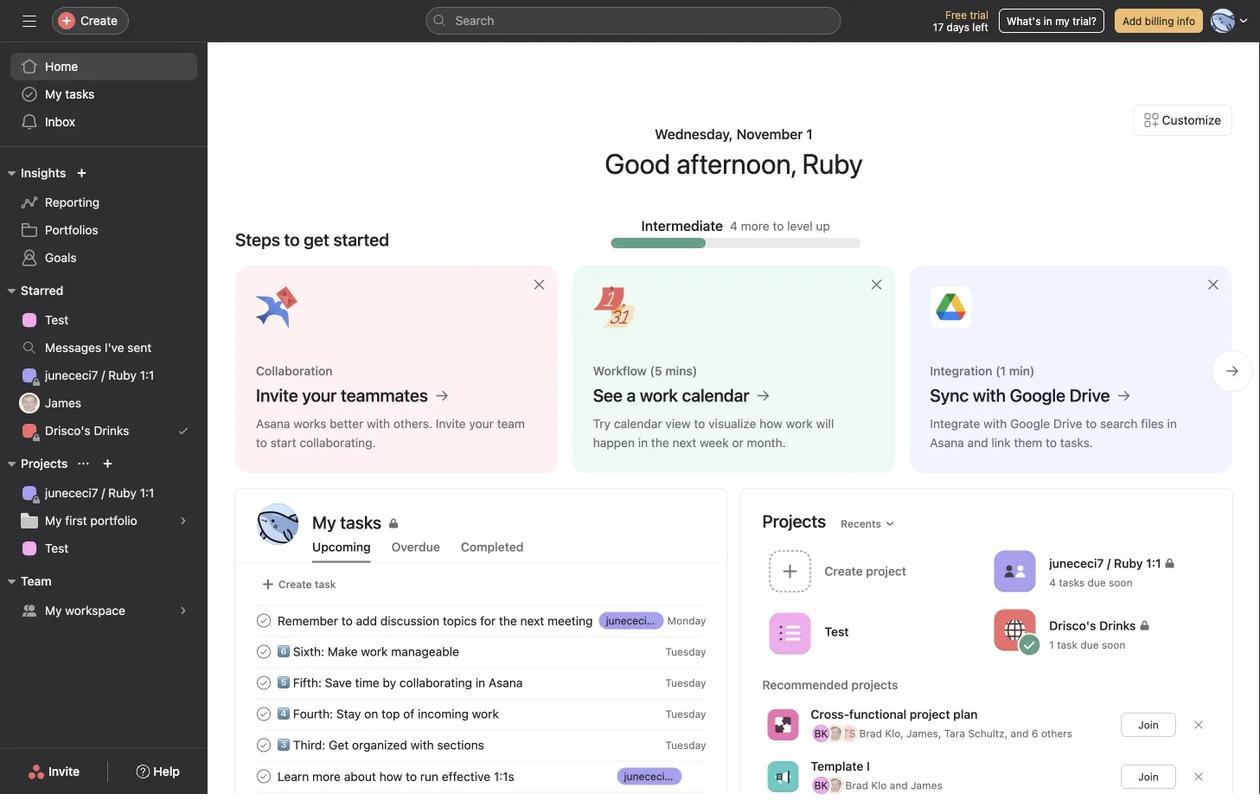 Task type: locate. For each thing, give the bounding box(es) containing it.
invite for invite
[[48, 764, 80, 778]]

/
[[101, 368, 105, 382], [101, 486, 105, 500], [1107, 556, 1111, 570], [656, 615, 659, 627], [674, 770, 677, 782]]

1 dismiss recommendation image from the top
[[1194, 720, 1204, 730]]

4 completed image from the top
[[253, 766, 274, 787]]

0 vertical spatial drive
[[1070, 385, 1110, 405]]

completed image for 4️⃣
[[253, 704, 274, 724]]

completed checkbox for 3️⃣
[[253, 735, 274, 756]]

0 vertical spatial how
[[760, 416, 783, 431]]

what's
[[1007, 15, 1041, 27]]

1 horizontal spatial and
[[968, 436, 988, 450]]

scroll card carousel right image
[[1226, 364, 1240, 378]]

0 horizontal spatial drisco's
[[45, 423, 91, 438]]

to left add
[[342, 613, 353, 628]]

junececi7
[[45, 368, 98, 382], [45, 486, 98, 500], [1049, 556, 1104, 570], [606, 615, 653, 627], [624, 770, 671, 782]]

test up "messages" in the left of the page
[[45, 313, 69, 327]]

3 tuesday button from the top
[[665, 708, 706, 720]]

others.
[[393, 416, 433, 431]]

0 vertical spatial join button
[[1121, 713, 1176, 737]]

drive up tasks.
[[1054, 416, 1083, 431]]

to left 'start'
[[256, 436, 267, 450]]

google up them
[[1010, 416, 1050, 431]]

1 horizontal spatial task
[[1057, 639, 1078, 651]]

soon down 4 tasks due soon
[[1102, 639, 1126, 651]]

0 vertical spatial soon
[[1109, 576, 1133, 588]]

drive inside integrate with google drive to search files in asana and link them to tasks.
[[1054, 416, 1083, 431]]

1 vertical spatial soon
[[1102, 639, 1126, 651]]

upcoming
[[312, 540, 371, 554]]

soon for drinks
[[1102, 639, 1126, 651]]

drinks up 1 task due soon
[[1100, 618, 1136, 633]]

0 horizontal spatial create
[[80, 13, 118, 28]]

with down "integration (1 min)"
[[973, 385, 1006, 405]]

1 completed image from the top
[[253, 641, 274, 662]]

search
[[455, 13, 494, 28]]

info
[[1177, 15, 1195, 27]]

1 vertical spatial the
[[499, 613, 517, 628]]

completed image
[[253, 610, 274, 631], [253, 704, 274, 724]]

completed checkbox for learn
[[253, 766, 274, 787]]

0 vertical spatial my
[[45, 87, 62, 101]]

1 vertical spatial drisco's
[[1049, 618, 1096, 633]]

days
[[947, 21, 970, 33]]

drive for sync with google drive
[[1070, 385, 1110, 405]]

portfolio
[[90, 513, 137, 528]]

sent
[[127, 340, 152, 355]]

4 right people icon on the right bottom of page
[[1049, 576, 1056, 588]]

good
[[605, 147, 671, 180]]

in right files
[[1167, 416, 1177, 431]]

more inside intermediate 4 more to level up
[[741, 219, 770, 233]]

tasks inside my tasks link
[[65, 87, 95, 101]]

drisco's drinks up show options, current sort, top icon
[[45, 423, 129, 438]]

google down (1 min)
[[1010, 385, 1066, 405]]

home link
[[10, 53, 197, 80]]

completed image for 5️⃣
[[253, 673, 274, 693]]

test inside starred element
[[45, 313, 69, 327]]

and left 6
[[1011, 727, 1029, 740]]

1:1 inside projects element
[[140, 486, 154, 500]]

drisco's up show options, current sort, top icon
[[45, 423, 91, 438]]

2 vertical spatial my
[[45, 603, 62, 618]]

invite for invite your teammates
[[256, 385, 298, 405]]

to right 'view'
[[694, 416, 705, 431]]

4 tuesday from the top
[[665, 739, 706, 751]]

test link up messages i've sent
[[10, 306, 197, 334]]

top
[[382, 706, 400, 721]]

test down the first
[[45, 541, 69, 555]]

completed image left 3️⃣
[[253, 735, 274, 756]]

1 vertical spatial dismiss recommendation image
[[1194, 772, 1204, 782]]

insights
[[21, 166, 66, 180]]

to inside try calendar view to visualize how work will happen in the next week or month.
[[694, 416, 705, 431]]

or
[[732, 436, 744, 450]]

ts
[[842, 727, 856, 740]]

dismiss image
[[533, 278, 546, 291], [870, 278, 883, 291]]

join
[[1139, 719, 1159, 731], [1139, 771, 1159, 783]]

to right the steps
[[284, 229, 300, 250]]

0 horizontal spatial asana
[[256, 416, 290, 431]]

ja up projects dropdown button
[[24, 397, 35, 409]]

in right happen
[[638, 436, 648, 450]]

with down teammates
[[367, 416, 390, 431]]

1 vertical spatial invite
[[436, 416, 466, 431]]

1 vertical spatial join button
[[1121, 765, 1176, 789]]

invite inside asana works better with others. invite your team to start collaborating.
[[436, 416, 466, 431]]

0 vertical spatial ja
[[24, 397, 35, 409]]

megaphone image
[[775, 769, 791, 785]]

Completed checkbox
[[253, 641, 274, 662], [253, 673, 274, 693], [253, 735, 274, 756]]

bk down template
[[814, 779, 828, 791]]

0 vertical spatial task
[[315, 578, 336, 590]]

1 tuesday button from the top
[[665, 646, 706, 658]]

5️⃣ fifth: save time by collaborating in asana
[[278, 675, 523, 690]]

3 my from the top
[[45, 603, 62, 618]]

0 vertical spatial the
[[651, 436, 669, 450]]

1 join button from the top
[[1121, 713, 1176, 737]]

0 vertical spatial tasks
[[65, 87, 95, 101]]

3 completed checkbox from the top
[[253, 766, 274, 787]]

0 vertical spatial google
[[1010, 385, 1066, 405]]

1 horizontal spatial more
[[741, 219, 770, 233]]

0 vertical spatial more
[[741, 219, 770, 233]]

my
[[1055, 15, 1070, 27]]

teammates
[[341, 385, 428, 405]]

task for 1
[[1057, 639, 1078, 651]]

overdue
[[392, 540, 440, 554]]

starred button
[[0, 280, 63, 301]]

more left level at the top of the page
[[741, 219, 770, 233]]

brad down functional at the bottom right
[[859, 727, 882, 740]]

create up 'home' link
[[80, 13, 118, 28]]

1 right globe icon on the bottom right of page
[[1049, 639, 1054, 651]]

google
[[1010, 385, 1066, 405], [1010, 416, 1050, 431]]

1 my from the top
[[45, 87, 62, 101]]

invite button
[[16, 756, 91, 787]]

hide sidebar image
[[22, 14, 36, 28]]

help
[[153, 764, 180, 778]]

to right them
[[1046, 436, 1057, 450]]

free
[[945, 9, 967, 21]]

work
[[640, 385, 678, 405], [786, 416, 813, 431], [361, 644, 388, 658], [472, 706, 499, 721]]

completed checkbox for 5️⃣
[[253, 673, 274, 693]]

1 vertical spatial next
[[520, 613, 544, 628]]

collaboration
[[256, 364, 333, 378]]

3 completed image from the top
[[253, 735, 274, 756]]

1 horizontal spatial your
[[469, 416, 494, 431]]

projects element
[[0, 448, 208, 566]]

goals
[[45, 250, 77, 265]]

my inside the my workspace link
[[45, 603, 62, 618]]

google inside integrate with google drive to search files in asana and link them to tasks.
[[1010, 416, 1050, 431]]

tasks for 4
[[1059, 576, 1085, 588]]

the inside try calendar view to visualize how work will happen in the next week or month.
[[651, 436, 669, 450]]

projects left the recents
[[762, 511, 826, 531]]

test link down create project link
[[762, 607, 987, 663]]

calendar inside try calendar view to visualize how work will happen in the next week or month.
[[614, 416, 662, 431]]

invite inside invite button
[[48, 764, 80, 778]]

2 completed image from the top
[[253, 673, 274, 693]]

get
[[329, 738, 349, 752]]

drisco's drinks up 1 task due soon
[[1049, 618, 1136, 633]]

and left link
[[968, 436, 988, 450]]

test inside projects element
[[45, 541, 69, 555]]

0 horizontal spatial and
[[890, 779, 908, 791]]

task right globe icon on the bottom right of page
[[1057, 639, 1078, 651]]

completed checkbox left learn
[[253, 766, 274, 787]]

asana down the integrate
[[930, 436, 964, 450]]

4 right intermediate
[[730, 219, 738, 233]]

ja left ts
[[829, 727, 841, 740]]

run
[[420, 769, 439, 783]]

time
[[355, 675, 379, 690]]

2 join button from the top
[[1121, 765, 1176, 789]]

2 bk from the top
[[814, 779, 828, 791]]

1:1
[[140, 368, 154, 382], [140, 486, 154, 500], [1146, 556, 1161, 570], [689, 615, 702, 627], [707, 770, 720, 782]]

plan
[[953, 707, 978, 721]]

add
[[1123, 15, 1142, 27]]

in inside try calendar view to visualize how work will happen in the next week or month.
[[638, 436, 648, 450]]

0 vertical spatial projects
[[21, 456, 68, 471]]

0 horizontal spatial 4
[[730, 219, 738, 233]]

3 tuesday from the top
[[665, 708, 706, 720]]

0 horizontal spatial 1
[[807, 126, 813, 142]]

create inside dropdown button
[[80, 13, 118, 28]]

tuesday button for 3️⃣ third: get organized with sections
[[665, 739, 706, 751]]

junececi7 inside starred element
[[45, 368, 98, 382]]

james right klo
[[911, 779, 943, 791]]

create inside button
[[279, 578, 312, 590]]

more right learn
[[312, 769, 341, 783]]

to left level at the top of the page
[[773, 219, 784, 233]]

1 vertical spatial calendar
[[614, 416, 662, 431]]

for
[[480, 613, 496, 628]]

the right for
[[499, 613, 517, 628]]

ja inside starred element
[[24, 397, 35, 409]]

teams element
[[0, 566, 208, 628]]

happen
[[593, 436, 635, 450]]

brad for cross-
[[859, 727, 882, 740]]

global element
[[0, 42, 208, 146]]

workflow (5 mins)
[[593, 364, 697, 378]]

my tasks
[[45, 87, 95, 101]]

the down 'view'
[[651, 436, 669, 450]]

2 completed image from the top
[[253, 704, 274, 724]]

junececi7 / ruby 1:1 link
[[10, 362, 197, 389], [10, 479, 197, 507], [599, 612, 702, 629], [617, 768, 720, 785]]

1 horizontal spatial 1
[[1049, 639, 1054, 651]]

next down 'view'
[[673, 436, 697, 450]]

invite
[[256, 385, 298, 405], [436, 416, 466, 431], [48, 764, 80, 778]]

1 horizontal spatial how
[[760, 416, 783, 431]]

and inside integrate with google drive to search files in asana and link them to tasks.
[[968, 436, 988, 450]]

how right about
[[379, 769, 402, 783]]

upcoming button
[[312, 540, 371, 563]]

completed
[[461, 540, 524, 554]]

task for create
[[315, 578, 336, 590]]

2 tuesday from the top
[[665, 677, 706, 689]]

my inside my first portfolio link
[[45, 513, 62, 528]]

0 vertical spatial dismiss recommendation image
[[1194, 720, 1204, 730]]

in left my
[[1044, 15, 1052, 27]]

3 completed checkbox from the top
[[253, 735, 274, 756]]

how up month.
[[760, 416, 783, 431]]

1 vertical spatial task
[[1057, 639, 1078, 651]]

1 horizontal spatial invite
[[256, 385, 298, 405]]

task inside button
[[315, 578, 336, 590]]

0 horizontal spatial dismiss image
[[533, 278, 546, 291]]

2 vertical spatial asana
[[489, 675, 523, 690]]

completed checkbox for remember
[[253, 610, 274, 631]]

asana inside asana works better with others. invite your team to start collaborating.
[[256, 416, 290, 431]]

/ inside starred element
[[101, 368, 105, 382]]

create
[[80, 13, 118, 28], [279, 578, 312, 590]]

drinks up new project or portfolio icon
[[94, 423, 129, 438]]

globe image
[[1004, 620, 1025, 641]]

work left will
[[786, 416, 813, 431]]

2 dismiss recommendation image from the top
[[1194, 772, 1204, 782]]

completed image left 5️⃣
[[253, 673, 274, 693]]

completed checkbox left 3️⃣
[[253, 735, 274, 756]]

integration
[[930, 364, 993, 378]]

in inside integrate with google drive to search files in asana and link them to tasks.
[[1167, 416, 1177, 431]]

task down upcoming button in the bottom of the page
[[315, 578, 336, 590]]

ruby inside projects element
[[108, 486, 137, 500]]

1 tuesday from the top
[[665, 646, 706, 658]]

how
[[760, 416, 783, 431], [379, 769, 402, 783]]

tuesday button for 5️⃣ fifth: save time by collaborating in asana
[[665, 677, 706, 689]]

0 horizontal spatial tasks
[[65, 87, 95, 101]]

add billing info button
[[1115, 9, 1203, 33]]

drive
[[1070, 385, 1110, 405], [1054, 416, 1083, 431]]

completed image
[[253, 641, 274, 662], [253, 673, 274, 693], [253, 735, 274, 756], [253, 766, 274, 787]]

test link
[[10, 306, 197, 334], [10, 535, 197, 562], [762, 607, 987, 663]]

1 vertical spatial bk
[[814, 779, 828, 791]]

with up link
[[984, 416, 1007, 431]]

1 horizontal spatial tasks
[[1059, 576, 1085, 588]]

0 horizontal spatial drinks
[[94, 423, 129, 438]]

1
[[807, 126, 813, 142], [1049, 639, 1054, 651]]

sync
[[930, 385, 969, 405]]

due down 4 tasks due soon
[[1081, 639, 1099, 651]]

0 horizontal spatial the
[[499, 613, 517, 628]]

completed checkbox left the 4️⃣
[[253, 704, 274, 724]]

learn more about how to run effective 1:1s
[[278, 769, 514, 783]]

2 join from the top
[[1139, 771, 1159, 783]]

messages i've sent
[[45, 340, 152, 355]]

calendar up visualize
[[682, 385, 750, 405]]

1 vertical spatial your
[[469, 416, 494, 431]]

afternoon,
[[677, 147, 796, 180]]

my for my workspace
[[45, 603, 62, 618]]

brad left klo
[[846, 779, 868, 791]]

with
[[973, 385, 1006, 405], [367, 416, 390, 431], [984, 416, 1007, 431], [411, 738, 434, 752]]

completed checkbox left "6️⃣"
[[253, 641, 274, 662]]

my
[[45, 87, 62, 101], [45, 513, 62, 528], [45, 603, 62, 618]]

1 vertical spatial my
[[45, 513, 62, 528]]

1 horizontal spatial the
[[651, 436, 669, 450]]

2 dismiss image from the left
[[870, 278, 883, 291]]

1 vertical spatial james
[[911, 779, 943, 791]]

3️⃣ third: get organized with sections
[[278, 738, 484, 752]]

1 vertical spatial create
[[279, 578, 312, 590]]

asana down for
[[489, 675, 523, 690]]

and right klo
[[890, 779, 908, 791]]

1 vertical spatial and
[[1011, 727, 1029, 740]]

my for my first portfolio
[[45, 513, 62, 528]]

dismiss recommendation image for template i
[[1194, 772, 1204, 782]]

trial?
[[1073, 15, 1097, 27]]

ja down template
[[829, 779, 841, 791]]

completed checkbox left "remember"
[[253, 610, 274, 631]]

your left team
[[469, 416, 494, 431]]

2 vertical spatial invite
[[48, 764, 80, 778]]

0 vertical spatial test link
[[10, 306, 197, 334]]

sync with google drive
[[930, 385, 1110, 405]]

my inside my tasks link
[[45, 87, 62, 101]]

0 vertical spatial test
[[45, 313, 69, 327]]

1 vertical spatial projects
[[762, 511, 826, 531]]

completed image left "remember"
[[253, 610, 274, 631]]

completed image left the 4️⃣
[[253, 704, 274, 724]]

next left meeting
[[520, 613, 544, 628]]

klo,
[[885, 727, 904, 740]]

0 vertical spatial completed checkbox
[[253, 641, 274, 662]]

1 vertical spatial join
[[1139, 771, 1159, 783]]

drive up search
[[1070, 385, 1110, 405]]

my left the first
[[45, 513, 62, 528]]

projects left show options, current sort, top icon
[[21, 456, 68, 471]]

4 inside intermediate 4 more to level up
[[730, 219, 738, 233]]

1 completed image from the top
[[253, 610, 274, 631]]

0 vertical spatial james
[[45, 396, 81, 410]]

drisco's drinks inside drisco's drinks link
[[45, 423, 129, 438]]

0 horizontal spatial invite
[[48, 764, 80, 778]]

completed image for remember
[[253, 610, 274, 631]]

1 vertical spatial more
[[312, 769, 341, 783]]

james up drisco's drinks link
[[45, 396, 81, 410]]

1 right november
[[807, 126, 813, 142]]

tasks right people icon on the right bottom of page
[[1059, 576, 1085, 588]]

1 horizontal spatial dismiss image
[[870, 278, 883, 291]]

insights button
[[0, 163, 66, 183]]

4 tuesday button from the top
[[665, 739, 706, 751]]

1 horizontal spatial 4
[[1049, 576, 1056, 588]]

0 vertical spatial asana
[[256, 416, 290, 431]]

1 horizontal spatial drinks
[[1100, 618, 1136, 633]]

1:1 inside starred element
[[140, 368, 154, 382]]

week
[[700, 436, 729, 450]]

0 vertical spatial brad
[[859, 727, 882, 740]]

cross-functional project plan
[[811, 707, 978, 721]]

work inside try calendar view to visualize how work will happen in the next week or month.
[[786, 416, 813, 431]]

1 completed checkbox from the top
[[253, 610, 274, 631]]

my first portfolio
[[45, 513, 137, 528]]

projects inside dropdown button
[[21, 456, 68, 471]]

integrate with google drive to search files in asana and link them to tasks.
[[930, 416, 1177, 450]]

2 my from the top
[[45, 513, 62, 528]]

tuesday for 6️⃣ sixth: make work manageable
[[665, 646, 706, 658]]

create up "remember"
[[279, 578, 312, 590]]

1 dismiss image from the left
[[533, 278, 546, 291]]

up
[[816, 219, 830, 233]]

my down team
[[45, 603, 62, 618]]

0 horizontal spatial projects
[[21, 456, 68, 471]]

files
[[1141, 416, 1164, 431]]

1 horizontal spatial calendar
[[682, 385, 750, 405]]

0 vertical spatial completed image
[[253, 610, 274, 631]]

in
[[1044, 15, 1052, 27], [1167, 416, 1177, 431], [638, 436, 648, 450], [476, 675, 485, 690]]

asana up 'start'
[[256, 416, 290, 431]]

0 horizontal spatial next
[[520, 613, 544, 628]]

1 join from the top
[[1139, 719, 1159, 731]]

1 vertical spatial completed image
[[253, 704, 274, 724]]

klo
[[871, 779, 887, 791]]

1 vertical spatial completed checkbox
[[253, 673, 274, 693]]

1 horizontal spatial next
[[673, 436, 697, 450]]

completed image left "6️⃣"
[[253, 641, 274, 662]]

drive for integrate with google drive to search files in asana and link them to tasks.
[[1054, 416, 1083, 431]]

1 completed checkbox from the top
[[253, 641, 274, 662]]

test right list image
[[825, 625, 849, 639]]

1 vertical spatial drisco's drinks
[[1049, 618, 1136, 633]]

third:
[[293, 738, 326, 752]]

list image
[[780, 623, 801, 644]]

bk down cross-
[[814, 727, 828, 740]]

create task button
[[257, 572, 340, 596]]

messages i've sent link
[[10, 334, 197, 362]]

calendar down "a"
[[614, 416, 662, 431]]

dismiss image for see a work calendar
[[870, 278, 883, 291]]

2 completed checkbox from the top
[[253, 704, 274, 724]]

0 vertical spatial drisco's
[[45, 423, 91, 438]]

soon up 1 task due soon
[[1109, 576, 1133, 588]]

dismiss recommendation image
[[1194, 720, 1204, 730], [1194, 772, 1204, 782]]

0 vertical spatial bk
[[814, 727, 828, 740]]

my up inbox
[[45, 87, 62, 101]]

remember to add discussion topics for the next meeting
[[278, 613, 593, 628]]

due up 1 task due soon
[[1088, 576, 1106, 588]]

2 tuesday button from the top
[[665, 677, 706, 689]]

organized
[[352, 738, 407, 752]]

tuesday button for 6️⃣ sixth: make work manageable
[[665, 646, 706, 658]]

0 vertical spatial your
[[302, 385, 337, 405]]

recents
[[841, 518, 881, 530]]

your up works on the left
[[302, 385, 337, 405]]

puzzle image
[[775, 717, 791, 733]]

sixth:
[[293, 644, 324, 658]]

1 vertical spatial test
[[45, 541, 69, 555]]

1 task due soon
[[1049, 639, 1126, 651]]

completed image left learn
[[253, 766, 274, 787]]

1 vertical spatial due
[[1081, 639, 1099, 651]]

1 vertical spatial completed checkbox
[[253, 704, 274, 724]]

completed image for learn
[[253, 766, 274, 787]]

to inside asana works better with others. invite your team to start collaborating.
[[256, 436, 267, 450]]

i've
[[105, 340, 124, 355]]

2 completed checkbox from the top
[[253, 673, 274, 693]]

0 vertical spatial join
[[1139, 719, 1159, 731]]

0 vertical spatial completed checkbox
[[253, 610, 274, 631]]

join for cross-functional project plan
[[1139, 719, 1159, 731]]

2 vertical spatial completed checkbox
[[253, 735, 274, 756]]

1 vertical spatial brad
[[846, 779, 868, 791]]

0 vertical spatial drisco's drinks
[[45, 423, 129, 438]]

0 horizontal spatial calendar
[[614, 416, 662, 431]]

works
[[293, 416, 326, 431]]

workflow
[[593, 364, 647, 378]]

2 horizontal spatial invite
[[436, 416, 466, 431]]

0 vertical spatial 4
[[730, 219, 738, 233]]

test link down portfolio
[[10, 535, 197, 562]]

tasks down home
[[65, 87, 95, 101]]

Completed checkbox
[[253, 610, 274, 631], [253, 704, 274, 724], [253, 766, 274, 787]]

0 vertical spatial next
[[673, 436, 697, 450]]

drisco's up 1 task due soon
[[1049, 618, 1096, 633]]

team
[[21, 574, 52, 588]]

1 vertical spatial google
[[1010, 416, 1050, 431]]

to left run
[[406, 769, 417, 783]]

completed checkbox left 5️⃣
[[253, 673, 274, 693]]



Task type: describe. For each thing, give the bounding box(es) containing it.
work up sections on the left bottom
[[472, 706, 499, 721]]

tasks for my
[[65, 87, 95, 101]]

i
[[867, 759, 870, 773]]

6️⃣ sixth: make work manageable
[[278, 644, 459, 658]]

customize
[[1162, 113, 1221, 127]]

work right "a"
[[640, 385, 678, 405]]

goals link
[[10, 244, 197, 272]]

dismiss image
[[1207, 278, 1220, 291]]

0 horizontal spatial more
[[312, 769, 341, 783]]

create button
[[52, 7, 129, 35]]

first
[[65, 513, 87, 528]]

new image
[[76, 168, 87, 178]]

with inside integrate with google drive to search files in asana and link them to tasks.
[[984, 416, 1007, 431]]

1 vertical spatial 4
[[1049, 576, 1056, 588]]

tuesday for 5️⃣ fifth: save time by collaborating in asana
[[665, 677, 706, 689]]

others
[[1041, 727, 1073, 740]]

ra button
[[257, 503, 298, 545]]

2 horizontal spatial and
[[1011, 727, 1029, 740]]

my for my tasks
[[45, 87, 62, 101]]

2 vertical spatial test
[[825, 625, 849, 639]]

drisco's inside starred element
[[45, 423, 91, 438]]

search list box
[[426, 7, 841, 35]]

1 horizontal spatial asana
[[489, 675, 523, 690]]

dismiss image for invite your teammates
[[533, 278, 546, 291]]

join button for template i
[[1121, 765, 1176, 789]]

create task
[[279, 578, 336, 590]]

month.
[[747, 436, 786, 450]]

completed checkbox for 4️⃣
[[253, 704, 274, 724]]

join button for cross-functional project plan
[[1121, 713, 1176, 737]]

dismiss recommendation image for cross-functional project plan
[[1194, 720, 1204, 730]]

insights element
[[0, 157, 208, 275]]

stay
[[336, 706, 361, 721]]

trial
[[970, 9, 989, 21]]

steps to get started
[[235, 229, 389, 250]]

collaborating
[[400, 675, 472, 690]]

0 horizontal spatial your
[[302, 385, 337, 405]]

team
[[497, 416, 525, 431]]

make
[[328, 644, 358, 658]]

2 vertical spatial ja
[[829, 779, 841, 791]]

save
[[325, 675, 352, 690]]

brad klo and james
[[846, 779, 943, 791]]

due for drisco's
[[1081, 639, 1099, 651]]

1 inside wednesday, november 1 good afternoon, ruby
[[807, 126, 813, 142]]

completed image for 6️⃣
[[253, 641, 274, 662]]

intermediate 4 more to level up
[[641, 218, 830, 234]]

customize button
[[1134, 105, 1233, 136]]

starred
[[21, 283, 63, 298]]

to up tasks.
[[1086, 416, 1097, 431]]

template i link
[[811, 759, 870, 773]]

soon for /
[[1109, 576, 1133, 588]]

brad for template
[[846, 779, 868, 791]]

integrate
[[930, 416, 980, 431]]

ra
[[269, 516, 287, 532]]

1 horizontal spatial james
[[911, 779, 943, 791]]

asana inside integrate with google drive to search files in asana and link them to tasks.
[[930, 436, 964, 450]]

show options, current sort, top image
[[78, 458, 89, 469]]

a
[[627, 385, 636, 405]]

junececi7 / ruby 1:1 inside starred element
[[45, 368, 154, 382]]

1 bk from the top
[[814, 727, 828, 740]]

to inside intermediate 4 more to level up
[[773, 219, 784, 233]]

4 tasks due soon
[[1049, 576, 1133, 588]]

ruby inside wednesday, november 1 good afternoon, ruby
[[802, 147, 863, 180]]

level
[[787, 219, 813, 233]]

in inside button
[[1044, 15, 1052, 27]]

portfolios link
[[10, 216, 197, 244]]

see details, my workspace image
[[178, 605, 189, 616]]

better
[[330, 416, 363, 431]]

billing
[[1145, 15, 1174, 27]]

recommended projects
[[762, 678, 898, 692]]

4️⃣ fourth: stay on top of incoming work
[[278, 706, 499, 721]]

november
[[737, 126, 803, 142]]

add billing info
[[1123, 15, 1195, 27]]

1 vertical spatial how
[[379, 769, 402, 783]]

due for junececi7
[[1088, 576, 1106, 588]]

1 horizontal spatial projects
[[762, 511, 826, 531]]

effective
[[442, 769, 491, 783]]

drisco's drinks link
[[10, 417, 197, 445]]

project
[[910, 707, 950, 721]]

meeting
[[548, 613, 593, 628]]

tuesday for 4️⃣ fourth: stay on top of incoming work
[[665, 708, 706, 720]]

people image
[[1004, 561, 1025, 582]]

of
[[403, 706, 415, 721]]

1 vertical spatial drinks
[[1100, 618, 1136, 633]]

my workspace link
[[10, 597, 197, 625]]

completed image for 3️⃣
[[253, 735, 274, 756]]

2 vertical spatial and
[[890, 779, 908, 791]]

0 vertical spatial calendar
[[682, 385, 750, 405]]

what's in my trial? button
[[999, 9, 1105, 33]]

google for sync
[[1010, 385, 1066, 405]]

tuesday button for 4️⃣ fourth: stay on top of incoming work
[[665, 708, 706, 720]]

cross-functional project plan link
[[811, 707, 978, 721]]

3️⃣
[[278, 738, 290, 752]]

inbox
[[45, 115, 75, 129]]

/ inside projects element
[[101, 486, 105, 500]]

james,
[[907, 727, 941, 740]]

drinks inside starred element
[[94, 423, 129, 438]]

james inside starred element
[[45, 396, 81, 410]]

invite your teammates
[[256, 385, 428, 405]]

my first portfolio link
[[10, 507, 197, 535]]

monday button
[[667, 615, 706, 627]]

learn
[[278, 769, 309, 783]]

in right the collaborating at the bottom left of page
[[476, 675, 485, 690]]

next inside try calendar view to visualize how work will happen in the next week or month.
[[673, 436, 697, 450]]

create for create
[[80, 13, 118, 28]]

completed checkbox for 6️⃣
[[253, 641, 274, 662]]

junececi7 / ruby 1:1 inside projects element
[[45, 486, 154, 500]]

help button
[[125, 756, 191, 787]]

add
[[356, 613, 377, 628]]

new project or portfolio image
[[102, 458, 113, 469]]

2 vertical spatial test link
[[762, 607, 987, 663]]

by
[[383, 675, 396, 690]]

google for integrate
[[1010, 416, 1050, 431]]

see details, my first portfolio image
[[178, 516, 189, 526]]

1 vertical spatial ja
[[829, 727, 841, 740]]

search
[[1100, 416, 1138, 431]]

fourth:
[[293, 706, 333, 721]]

try calendar view to visualize how work will happen in the next week or month.
[[593, 416, 834, 450]]

recents button
[[833, 512, 903, 536]]

tuesday for 3️⃣ third: get organized with sections
[[665, 739, 706, 751]]

collaborating.
[[300, 436, 376, 450]]

overdue button
[[392, 540, 440, 563]]

reporting link
[[10, 189, 197, 216]]

join for template i
[[1139, 771, 1159, 783]]

how inside try calendar view to visualize how work will happen in the next week or month.
[[760, 416, 783, 431]]

functional
[[849, 707, 907, 721]]

create for create task
[[279, 578, 312, 590]]

1 vertical spatial 1
[[1049, 639, 1054, 651]]

starred element
[[0, 275, 208, 448]]

(1 min)
[[996, 364, 1035, 378]]

with up run
[[411, 738, 434, 752]]

free trial 17 days left
[[933, 9, 989, 33]]

ruby inside starred element
[[108, 368, 137, 382]]

1 horizontal spatial drisco's
[[1049, 618, 1096, 633]]

work down add
[[361, 644, 388, 658]]

intermediate
[[641, 218, 723, 234]]

4️⃣
[[278, 706, 290, 721]]

with inside asana works better with others. invite your team to start collaborating.
[[367, 416, 390, 431]]

junececi7 inside projects element
[[45, 486, 98, 500]]

portfolios
[[45, 223, 98, 237]]

them
[[1014, 436, 1043, 450]]

1 vertical spatial test link
[[10, 535, 197, 562]]

completed button
[[461, 540, 524, 563]]

view
[[665, 416, 691, 431]]

your inside asana works better with others. invite your team to start collaborating.
[[469, 416, 494, 431]]

manageable
[[391, 644, 459, 658]]



Task type: vqa. For each thing, say whether or not it's contained in the screenshot.
bottommost MORE
yes



